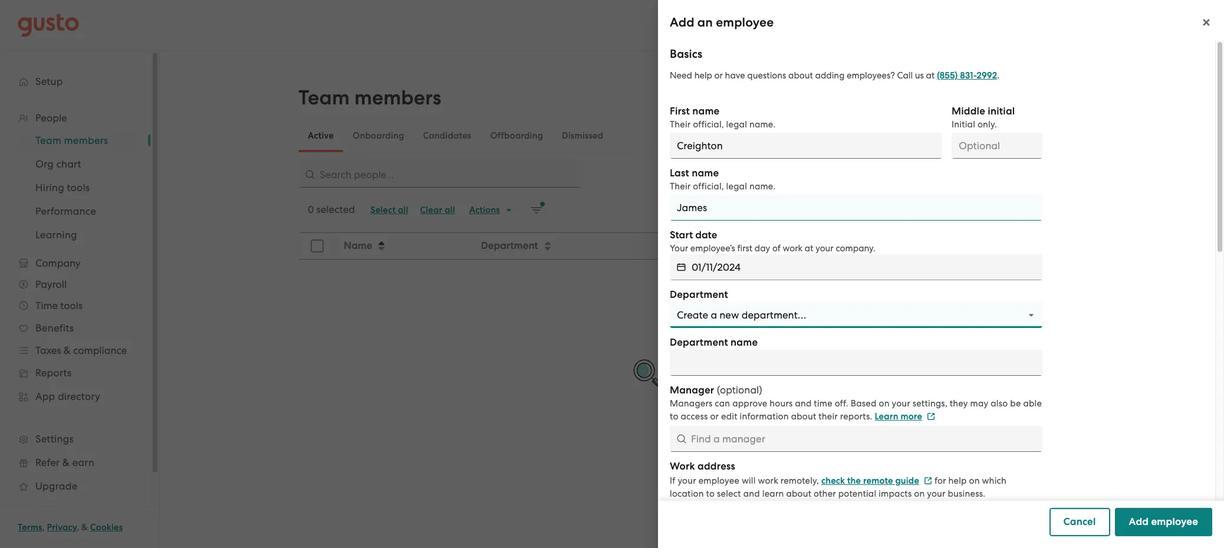 Task type: vqa. For each thing, say whether or not it's contained in the screenshot.
If your employee will work remotely,
yes



Task type: describe. For each thing, give the bounding box(es) containing it.
.
[[998, 70, 1000, 81]]

only.
[[978, 119, 998, 130]]

2 vertical spatial department
[[670, 336, 729, 349]]

reports.
[[841, 411, 873, 422]]

remotely,
[[781, 476, 819, 486]]

privacy
[[47, 522, 77, 533]]

selected
[[316, 204, 355, 215]]

Start date field
[[692, 254, 1043, 280]]

add a team member button
[[950, 86, 1077, 114]]

select
[[371, 205, 396, 215]]

work address
[[670, 460, 736, 473]]

0
[[308, 204, 314, 215]]

business.
[[948, 488, 986, 499]]

add employee button
[[1115, 508, 1213, 536]]

name. for last name
[[750, 181, 776, 192]]

day
[[755, 243, 771, 254]]

approve
[[733, 398, 768, 409]]

remote
[[864, 476, 894, 486]]

select all button
[[365, 201, 414, 219]]

team members tab list
[[299, 119, 1077, 152]]

work
[[670, 460, 695, 473]]

name for first name
[[693, 105, 720, 117]]

us
[[915, 70, 924, 81]]

0 selected status
[[308, 204, 355, 215]]

your inside the for help on which location to select and learn about other potential impacts on your business.
[[928, 488, 946, 499]]

1 , from the left
[[42, 522, 45, 533]]

Search people... field
[[299, 162, 582, 188]]

call
[[898, 70, 913, 81]]

learn
[[763, 488, 784, 499]]

if your employee will work remotely,
[[670, 476, 819, 486]]

settings,
[[913, 398, 948, 409]]

your inside "start date your employee's first day of work at your company."
[[816, 243, 834, 254]]

terms
[[18, 522, 42, 533]]

first
[[670, 105, 690, 117]]

check
[[822, 476, 846, 486]]

they
[[950, 398, 969, 409]]

new notifications image
[[531, 204, 543, 216]]

need
[[670, 70, 693, 81]]

date
[[696, 229, 718, 241]]

the
[[848, 476, 861, 486]]

adding
[[816, 70, 845, 81]]

basics
[[670, 47, 703, 61]]

831-
[[961, 70, 977, 81]]

guide
[[896, 476, 920, 486]]

location
[[670, 488, 704, 499]]

potential
[[839, 488, 877, 499]]

work inside "start date your employee's first day of work at your company."
[[783, 243, 803, 254]]

&
[[81, 522, 88, 533]]

1 vertical spatial department
[[670, 288, 729, 301]]

based
[[851, 398, 877, 409]]

active
[[308, 130, 334, 141]]

name. for first name
[[750, 119, 776, 130]]

terms , privacy , & cookies
[[18, 522, 123, 533]]

need help or have questions about adding employees? call us at (855) 831-2992 .
[[670, 70, 1000, 81]]

account menu element
[[997, 0, 1207, 50]]

official, for last name
[[693, 181, 724, 192]]

(optional)
[[717, 384, 763, 396]]

cancel button
[[1050, 508, 1111, 536]]

employment type button
[[805, 234, 1068, 258]]

Department name field
[[670, 350, 1043, 376]]

member
[[1023, 94, 1063, 106]]

type
[[873, 240, 894, 252]]

Middle initial field
[[952, 133, 1043, 159]]

for help on which location to select and learn about other potential impacts on your business.
[[670, 476, 1007, 499]]

learn more link
[[875, 411, 936, 422]]

official, for first name
[[693, 119, 724, 130]]

an
[[698, 15, 713, 30]]

hours
[[770, 398, 793, 409]]

employment
[[812, 240, 871, 252]]

initial
[[952, 119, 976, 130]]

and inside managers can approve hours and time off. based on your settings, they may also be able to access or edit information about their reports.
[[795, 398, 812, 409]]

2 vertical spatial name
[[731, 336, 758, 349]]

2992
[[977, 70, 998, 81]]

privacy link
[[47, 522, 77, 533]]

address
[[698, 460, 736, 473]]

name for last name
[[692, 167, 719, 179]]

about inside the for help on which location to select and learn about other potential impacts on your business.
[[787, 488, 812, 499]]

their
[[819, 411, 838, 422]]

2 , from the left
[[77, 522, 79, 533]]

Manager field
[[670, 426, 1043, 452]]

your inside managers can approve hours and time off. based on your settings, they may also be able to access or edit information about their reports.
[[892, 398, 911, 409]]

edit
[[722, 411, 738, 422]]

dismissed
[[562, 130, 604, 141]]

will
[[742, 476, 756, 486]]

questions
[[748, 70, 787, 81]]

middle
[[952, 105, 986, 117]]

learn
[[875, 411, 899, 422]]

clear all
[[420, 205, 455, 215]]

middle initial initial only.
[[952, 105, 1016, 130]]

initial
[[988, 105, 1016, 117]]

no
[[665, 367, 679, 379]]

impacts
[[879, 488, 912, 499]]

1 horizontal spatial at
[[927, 70, 935, 81]]



Task type: locate. For each thing, give the bounding box(es) containing it.
able
[[1024, 398, 1042, 409]]

official, inside first name their official, legal name.
[[693, 119, 724, 130]]

all
[[398, 205, 409, 215], [445, 205, 455, 215]]

company.
[[836, 243, 876, 254]]

1 vertical spatial legal
[[727, 181, 748, 192]]

department down new notifications icon
[[481, 240, 538, 252]]

department down the calendar outline image
[[670, 288, 729, 301]]

at
[[927, 70, 935, 81], [805, 243, 814, 254]]

add for add a team member
[[964, 94, 984, 106]]

managers
[[670, 398, 713, 409]]

select all
[[371, 205, 409, 215]]

opens in a new tab image
[[924, 477, 933, 485]]

other
[[814, 488, 836, 499]]

0 vertical spatial work
[[783, 243, 803, 254]]

your
[[670, 243, 689, 254]]

help inside the for help on which location to select and learn about other potential impacts on your business.
[[949, 476, 967, 486]]

2 vertical spatial employee
[[1152, 516, 1199, 528]]

work up learn
[[758, 476, 779, 486]]

if
[[670, 476, 676, 486]]

1 horizontal spatial to
[[707, 488, 715, 499]]

help for on
[[949, 476, 967, 486]]

0 selected
[[308, 204, 355, 215]]

employees?
[[847, 70, 895, 81]]

check the remote guide link
[[822, 476, 933, 486]]

0 vertical spatial on
[[879, 398, 890, 409]]

to left the select
[[707, 488, 715, 499]]

1 name. from the top
[[750, 119, 776, 130]]

also
[[991, 398, 1008, 409]]

dismissed button
[[553, 122, 613, 150]]

1 horizontal spatial and
[[795, 398, 812, 409]]

on up learn
[[879, 398, 890, 409]]

add employee
[[1129, 516, 1199, 528]]

about left adding
[[789, 70, 813, 81]]

1 vertical spatial on
[[970, 476, 980, 486]]

a
[[987, 94, 993, 106]]

and down will
[[744, 488, 760, 499]]

first
[[738, 243, 753, 254]]

0 vertical spatial to
[[670, 411, 679, 422]]

or left have
[[715, 70, 723, 81]]

2 all from the left
[[445, 205, 455, 215]]

of
[[773, 243, 781, 254]]

or inside managers can approve hours and time off. based on your settings, they may also be able to access or edit information about their reports.
[[711, 411, 719, 422]]

your
[[816, 243, 834, 254], [892, 398, 911, 409], [678, 476, 697, 486], [928, 488, 946, 499]]

calendar outline image
[[677, 261, 686, 273]]

all right clear
[[445, 205, 455, 215]]

official,
[[693, 119, 724, 130], [693, 181, 724, 192]]

people
[[681, 367, 714, 379]]

name
[[344, 240, 373, 252]]

add a team member
[[964, 94, 1063, 106]]

2 vertical spatial about
[[787, 488, 812, 499]]

all for select all
[[398, 205, 409, 215]]

1 horizontal spatial on
[[915, 488, 925, 499]]

0 vertical spatial at
[[927, 70, 935, 81]]

all for clear all
[[445, 205, 455, 215]]

at right of at top right
[[805, 243, 814, 254]]

1 horizontal spatial all
[[445, 205, 455, 215]]

1 official, from the top
[[693, 119, 724, 130]]

0 horizontal spatial all
[[398, 205, 409, 215]]

name. inside first name their official, legal name.
[[750, 119, 776, 130]]

, left &
[[77, 522, 79, 533]]

all inside select all button
[[398, 205, 409, 215]]

help for or
[[695, 70, 713, 81]]

new notifications image
[[531, 204, 543, 216]]

to inside managers can approve hours and time off. based on your settings, they may also be able to access or edit information about their reports.
[[670, 411, 679, 422]]

employee for an
[[716, 15, 774, 30]]

candidates
[[423, 130, 472, 141]]

members
[[355, 86, 441, 110]]

legal inside first name their official, legal name.
[[727, 119, 748, 130]]

1 vertical spatial or
[[711, 411, 719, 422]]

0 horizontal spatial to
[[670, 411, 679, 422]]

0 vertical spatial and
[[795, 398, 812, 409]]

name up the found on the bottom of page
[[731, 336, 758, 349]]

time
[[814, 398, 833, 409]]

employee for your
[[699, 476, 740, 486]]

1 vertical spatial official,
[[693, 181, 724, 192]]

about inside managers can approve hours and time off. based on your settings, they may also be able to access or edit information about their reports.
[[791, 411, 817, 422]]

department inside button
[[481, 240, 538, 252]]

help right need
[[695, 70, 713, 81]]

0 vertical spatial official,
[[693, 119, 724, 130]]

, left privacy link
[[42, 522, 45, 533]]

team
[[299, 86, 350, 110]]

legal
[[727, 119, 748, 130], [727, 181, 748, 192]]

1 horizontal spatial ,
[[77, 522, 79, 533]]

last
[[670, 167, 690, 179]]

name.
[[750, 119, 776, 130], [750, 181, 776, 192]]

no people found
[[665, 367, 744, 379]]

2 horizontal spatial add
[[1129, 516, 1149, 528]]

0 vertical spatial or
[[715, 70, 723, 81]]

name button
[[337, 234, 473, 258]]

department name
[[670, 336, 758, 349]]

1 their from the top
[[670, 119, 691, 130]]

your up location on the right bottom
[[678, 476, 697, 486]]

cookies
[[90, 522, 123, 533]]

their down first
[[670, 119, 691, 130]]

department up people
[[670, 336, 729, 349]]

0 vertical spatial about
[[789, 70, 813, 81]]

select
[[717, 488, 742, 499]]

1 vertical spatial at
[[805, 243, 814, 254]]

0 vertical spatial add
[[670, 15, 695, 30]]

2 vertical spatial on
[[915, 488, 925, 499]]

manager (optional)
[[670, 384, 763, 396]]

0 vertical spatial legal
[[727, 119, 748, 130]]

their down last
[[670, 181, 691, 192]]

and
[[795, 398, 812, 409], [744, 488, 760, 499]]

add for add an employee
[[670, 15, 695, 30]]

2 name. from the top
[[750, 181, 776, 192]]

on inside managers can approve hours and time off. based on your settings, they may also be able to access or edit information about their reports.
[[879, 398, 890, 409]]

their for last
[[670, 181, 691, 192]]

their inside "last name their official, legal name."
[[670, 181, 691, 192]]

2 vertical spatial add
[[1129, 516, 1149, 528]]

0 horizontal spatial ,
[[42, 522, 45, 533]]

1 vertical spatial to
[[707, 488, 715, 499]]

employment type
[[812, 240, 894, 252]]

have
[[725, 70, 746, 81]]

opens in a new tab image
[[927, 413, 936, 421]]

legal for last name
[[727, 181, 748, 192]]

employee
[[716, 15, 774, 30], [699, 476, 740, 486], [1152, 516, 1199, 528]]

all inside clear all button
[[445, 205, 455, 215]]

name
[[693, 105, 720, 117], [692, 167, 719, 179], [731, 336, 758, 349]]

0 horizontal spatial work
[[758, 476, 779, 486]]

1 horizontal spatial help
[[949, 476, 967, 486]]

(855)
[[937, 70, 958, 81]]

last name their official, legal name.
[[670, 167, 776, 192]]

1 vertical spatial about
[[791, 411, 817, 422]]

name. inside "last name their official, legal name."
[[750, 181, 776, 192]]

onboarding
[[353, 130, 404, 141]]

Select all rows on this page checkbox
[[304, 233, 330, 259]]

help up business.
[[949, 476, 967, 486]]

1 legal from the top
[[727, 119, 748, 130]]

legal for first name
[[727, 119, 748, 130]]

or left the edit
[[711, 411, 719, 422]]

2 horizontal spatial on
[[970, 476, 980, 486]]

1 vertical spatial and
[[744, 488, 760, 499]]

1 vertical spatial add
[[964, 94, 984, 106]]

all right select
[[398, 205, 409, 215]]

name right last
[[692, 167, 719, 179]]

to left 'access'
[[670, 411, 679, 422]]

which
[[983, 476, 1007, 486]]

start
[[670, 229, 693, 241]]

team members
[[299, 86, 441, 110]]

found
[[716, 367, 744, 379]]

to
[[670, 411, 679, 422], [707, 488, 715, 499]]

learn more
[[875, 411, 923, 422]]

1 all from the left
[[398, 205, 409, 215]]

name. up "start date your employee's first day of work at your company."
[[750, 181, 776, 192]]

check the remote guide
[[822, 476, 920, 486]]

can
[[715, 398, 731, 409]]

your up learn more
[[892, 398, 911, 409]]

0 horizontal spatial help
[[695, 70, 713, 81]]

your left company.
[[816, 243, 834, 254]]

add an employee
[[670, 15, 774, 30]]

name right first
[[693, 105, 720, 117]]

0 horizontal spatial on
[[879, 398, 890, 409]]

and inside the for help on which location to select and learn about other potential impacts on your business.
[[744, 488, 760, 499]]

managers can approve hours and time off. based on your settings, they may also be able to access or edit information about their reports.
[[670, 398, 1042, 422]]

add
[[670, 15, 695, 30], [964, 94, 984, 106], [1129, 516, 1149, 528]]

official, inside "last name their official, legal name."
[[693, 181, 724, 192]]

0 vertical spatial employee
[[716, 15, 774, 30]]

on up business.
[[970, 476, 980, 486]]

2 their from the top
[[670, 181, 691, 192]]

1 vertical spatial their
[[670, 181, 691, 192]]

be
[[1011, 398, 1022, 409]]

0 vertical spatial their
[[670, 119, 691, 130]]

access
[[681, 411, 708, 422]]

0 horizontal spatial at
[[805, 243, 814, 254]]

add for add employee
[[1129, 516, 1149, 528]]

2 official, from the top
[[693, 181, 724, 192]]

cookies button
[[90, 520, 123, 535]]

1 horizontal spatial add
[[964, 94, 984, 106]]

their for first
[[670, 119, 691, 130]]

and left "time"
[[795, 398, 812, 409]]

information
[[740, 411, 789, 422]]

work right of at top right
[[783, 243, 803, 254]]

their inside first name their official, legal name.
[[670, 119, 691, 130]]

1 vertical spatial help
[[949, 476, 967, 486]]

to inside the for help on which location to select and learn about other potential impacts on your business.
[[707, 488, 715, 499]]

First name field
[[670, 133, 943, 159]]

offboarding
[[490, 130, 543, 141]]

name inside first name their official, legal name.
[[693, 105, 720, 117]]

,
[[42, 522, 45, 533], [77, 522, 79, 533]]

onboarding button
[[343, 122, 414, 150]]

home image
[[18, 13, 79, 37]]

0 vertical spatial name
[[693, 105, 720, 117]]

0 vertical spatial help
[[695, 70, 713, 81]]

0 vertical spatial name.
[[750, 119, 776, 130]]

1 vertical spatial work
[[758, 476, 779, 486]]

may
[[971, 398, 989, 409]]

at right us at the right top of the page
[[927, 70, 935, 81]]

at inside "start date your employee's first day of work at your company."
[[805, 243, 814, 254]]

about down "time"
[[791, 411, 817, 422]]

2 legal from the top
[[727, 181, 748, 192]]

employee's
[[691, 243, 736, 254]]

add a team member drawer dialog
[[658, 0, 1225, 548]]

name. up the first name field
[[750, 119, 776, 130]]

1 vertical spatial name.
[[750, 181, 776, 192]]

0 vertical spatial department
[[481, 240, 538, 252]]

name inside "last name their official, legal name."
[[692, 167, 719, 179]]

department button
[[474, 234, 678, 258]]

1 horizontal spatial work
[[783, 243, 803, 254]]

first name their official, legal name.
[[670, 105, 776, 130]]

legal inside "last name their official, legal name."
[[727, 181, 748, 192]]

0 horizontal spatial add
[[670, 15, 695, 30]]

Last name field
[[670, 195, 1043, 221]]

on down opens in a new tab image
[[915, 488, 925, 499]]

about down remotely,
[[787, 488, 812, 499]]

your down for
[[928, 488, 946, 499]]

off.
[[835, 398, 849, 409]]

employee inside add employee button
[[1152, 516, 1199, 528]]

1 vertical spatial employee
[[699, 476, 740, 486]]

0 horizontal spatial and
[[744, 488, 760, 499]]

1 vertical spatial name
[[692, 167, 719, 179]]

on
[[879, 398, 890, 409], [970, 476, 980, 486], [915, 488, 925, 499]]

their
[[670, 119, 691, 130], [670, 181, 691, 192]]

active button
[[299, 122, 343, 150]]

about
[[789, 70, 813, 81], [791, 411, 817, 422], [787, 488, 812, 499]]

offboarding button
[[481, 122, 553, 150]]



